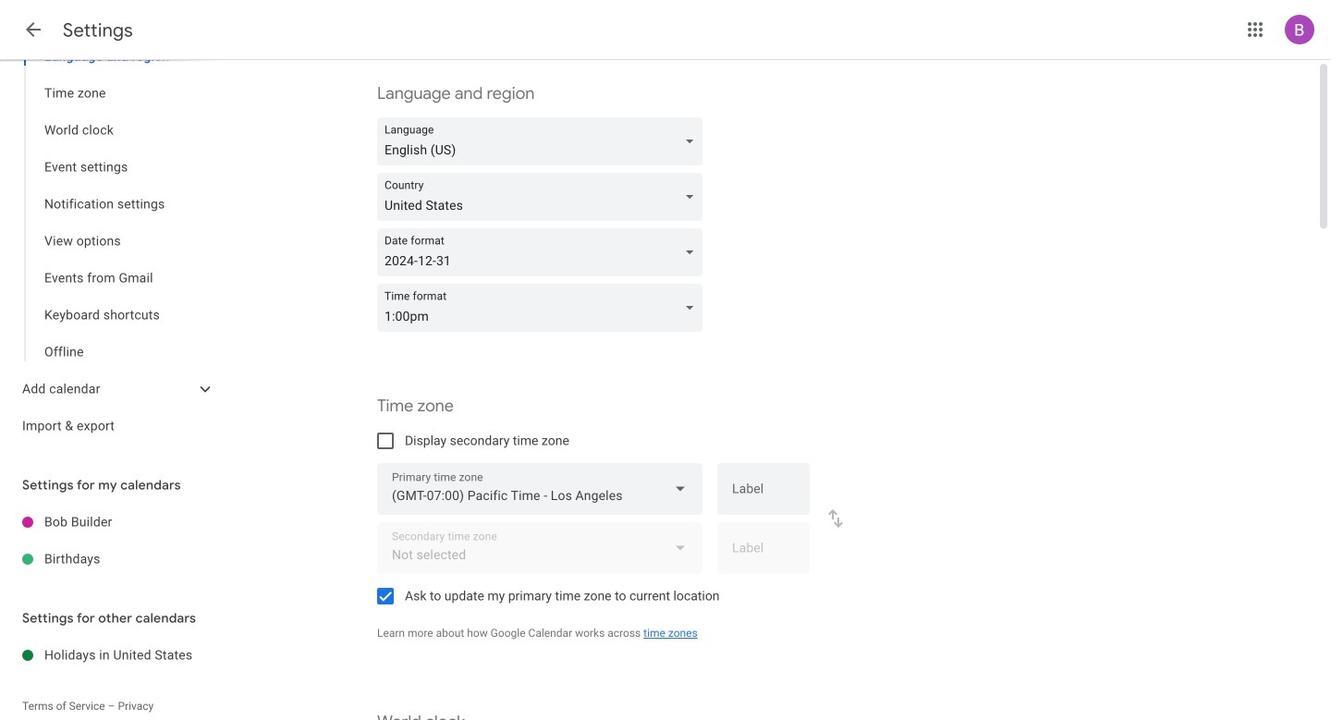 Task type: locate. For each thing, give the bounding box(es) containing it.
Label for primary time zone. text field
[[732, 483, 795, 509]]

Label for secondary time zone. text field
[[732, 542, 795, 568]]

None field
[[377, 117, 710, 166], [377, 173, 710, 221], [377, 228, 710, 277], [377, 284, 710, 332], [377, 463, 703, 515], [377, 117, 710, 166], [377, 173, 710, 221], [377, 228, 710, 277], [377, 284, 710, 332], [377, 463, 703, 515]]

group
[[0, 38, 222, 371]]

holidays in united states tree item
[[0, 637, 222, 674]]

heading
[[63, 18, 133, 42]]

bob builder tree item
[[0, 504, 222, 541]]

1 vertical spatial tree
[[0, 504, 222, 578]]

0 vertical spatial tree
[[0, 1, 222, 445]]

tree
[[0, 1, 222, 445], [0, 504, 222, 578]]

1 tree from the top
[[0, 1, 222, 445]]



Task type: vqa. For each thing, say whether or not it's contained in the screenshot.
Invite others
no



Task type: describe. For each thing, give the bounding box(es) containing it.
birthdays tree item
[[0, 541, 222, 578]]

2 tree from the top
[[0, 504, 222, 578]]

go back image
[[22, 18, 44, 41]]



